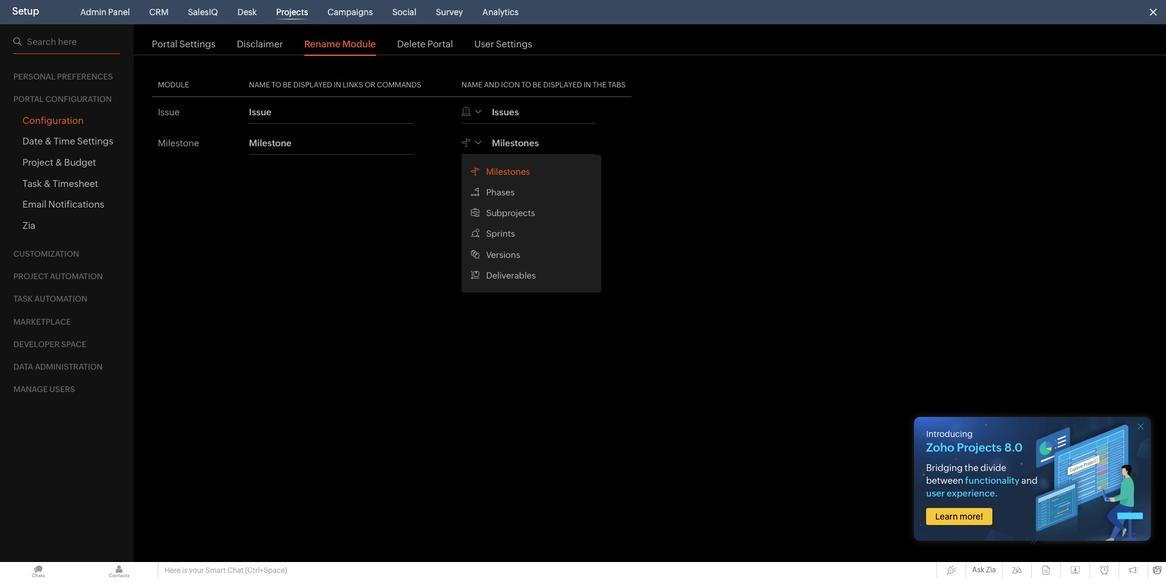 Task type: describe. For each thing, give the bounding box(es) containing it.
social
[[393, 7, 417, 17]]

is
[[182, 567, 188, 576]]

crm link
[[145, 0, 173, 24]]

ask
[[973, 566, 985, 575]]

chat
[[228, 567, 244, 576]]

projects
[[276, 7, 308, 17]]

salesiq
[[188, 7, 218, 17]]

zia
[[987, 566, 997, 575]]

survey link
[[431, 0, 468, 24]]

here
[[165, 567, 181, 576]]

salesiq link
[[183, 0, 223, 24]]

analytics link
[[478, 0, 524, 24]]

analytics
[[483, 7, 519, 17]]

smart
[[206, 567, 226, 576]]

admin panel link
[[76, 0, 135, 24]]

campaigns
[[328, 7, 373, 17]]

ask zia
[[973, 566, 997, 575]]

setup
[[12, 5, 39, 17]]

desk
[[238, 7, 257, 17]]

survey
[[436, 7, 463, 17]]



Task type: locate. For each thing, give the bounding box(es) containing it.
crm
[[149, 7, 169, 17]]

your
[[189, 567, 204, 576]]

contacts image
[[81, 563, 157, 580]]

chats image
[[0, 563, 77, 580]]

projects link
[[272, 0, 313, 24]]

here is your smart chat (ctrl+space)
[[165, 567, 287, 576]]

panel
[[108, 7, 130, 17]]

social link
[[388, 0, 422, 24]]

campaigns link
[[323, 0, 378, 24]]

admin
[[80, 7, 107, 17]]

(ctrl+space)
[[245, 567, 287, 576]]

admin panel
[[80, 7, 130, 17]]

desk link
[[233, 0, 262, 24]]



